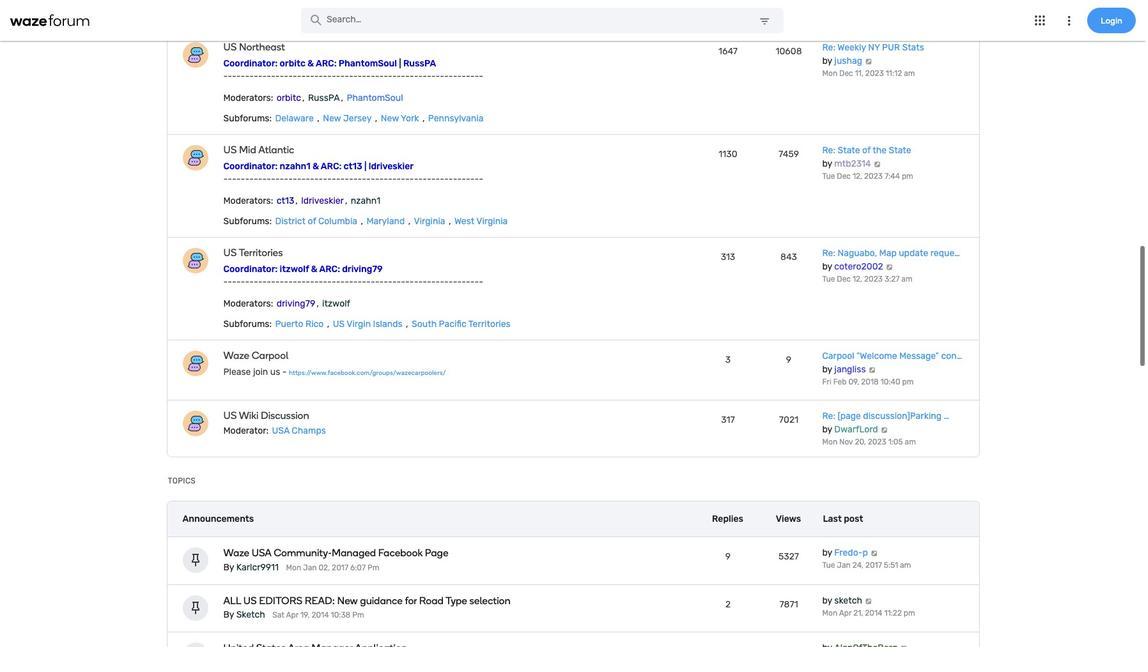 Task type: locate. For each thing, give the bounding box(es) containing it.
sketch link
[[834, 596, 862, 606], [236, 610, 265, 621]]

| down us northeast link at the top of page
[[399, 58, 401, 69]]

view the latest post image down the
[[873, 161, 881, 168]]

carpool "welcome message" con… by jangliss
[[822, 351, 962, 376]]

pm for tue dec 12, 2023 7:44 pm
[[902, 172, 913, 181]]

jan for tue
[[837, 562, 851, 570]]

1 vertical spatial usa
[[252, 548, 271, 560]]

ct13 link
[[275, 196, 296, 207]]

1 virginia from the left
[[414, 216, 445, 227]]

0 vertical spatial arc:
[[316, 58, 337, 69]]

by inside re: weekly ny pur stats by jushag
[[822, 56, 832, 67]]

feb
[[833, 378, 847, 387]]

dec down cotero2002
[[837, 275, 851, 284]]

& for us territories
[[311, 264, 318, 275]]

dec down mtb2314 'link'
[[837, 172, 851, 181]]

3 subforums: from the top
[[223, 319, 272, 330]]

, up the district
[[296, 196, 298, 207]]

& inside 'us territories coordinator: itzwolf & arc: driving79 ------------------------------------------------------------'
[[311, 264, 318, 275]]

re: for northeast
[[822, 42, 836, 53]]

karlcr9911 link
[[236, 562, 279, 573]]

orbitc up the orbitc link
[[280, 58, 306, 69]]

stats
[[902, 42, 924, 53]]

island
[[545, 0, 570, 11]]

dec down jushag
[[839, 69, 853, 78]]

0 horizontal spatial jan
[[303, 564, 317, 573]]

1 horizontal spatial apr
[[839, 609, 852, 618]]

itzwolf inside 'us territories coordinator: itzwolf & arc: driving79 ------------------------------------------------------------'
[[280, 264, 309, 275]]

jan for mon
[[303, 564, 317, 573]]

9 up "7021"
[[786, 355, 792, 366]]

state
[[838, 145, 860, 156], [889, 145, 911, 156]]

, left the west
[[449, 216, 451, 227]]

atlantic
[[258, 144, 294, 156]]

1 horizontal spatial russpa
[[403, 58, 436, 69]]

0 horizontal spatial nzahn1
[[280, 161, 310, 172]]

moderators: left ct13 "link"
[[223, 196, 273, 207]]

re: naguabo, map update reque… link
[[822, 248, 960, 259]]

2014 right 21,
[[865, 609, 883, 618]]

3
[[725, 355, 731, 366]]

1 vertical spatial phantomsoul
[[347, 93, 403, 104]]

02,
[[319, 564, 330, 573]]

go to last post image down 11:22
[[900, 646, 908, 648]]

by left karlcr9911 link
[[223, 562, 234, 573]]

, left maine on the top of page
[[330, 0, 332, 11]]

2014 down "read:"
[[312, 611, 329, 620]]

& up the driving79 link
[[311, 264, 318, 275]]

2017 down go to last post image
[[866, 562, 882, 570]]

0 vertical spatial ldriveskier
[[369, 161, 414, 172]]

2023
[[866, 69, 884, 78], [864, 172, 883, 181], [864, 275, 883, 284], [868, 438, 887, 447]]

mon for mon dec 11, 2023 11:12 am
[[822, 69, 838, 78]]

…
[[944, 411, 949, 422]]

us inside 'us territories coordinator: itzwolf & arc: driving79 ------------------------------------------------------------'
[[223, 247, 237, 259]]

mon for mon apr 21, 2014 11:22 pm
[[822, 609, 838, 618]]

phantomsoul up phantomsoul 'link'
[[339, 58, 397, 69]]

2023 for territories
[[864, 275, 883, 284]]

jangliss
[[834, 365, 866, 376]]

jan
[[837, 562, 851, 570], [303, 564, 317, 573]]

re: weekly ny pur stats link
[[822, 42, 924, 53]]

2017 for 5:51
[[866, 562, 882, 570]]

nov
[[839, 438, 853, 447]]

waze up by karlcr9911
[[223, 548, 249, 560]]

1 re: from the top
[[822, 42, 836, 53]]

843
[[781, 252, 797, 263]]

rhode
[[516, 0, 543, 11]]

1 vertical spatial 9
[[725, 552, 731, 563]]

1 coordinator: from the top
[[223, 58, 278, 69]]

dec
[[839, 69, 853, 78], [837, 172, 851, 181], [837, 275, 851, 284]]

0 vertical spatial phantomsoul
[[339, 58, 397, 69]]

3 tue from the top
[[822, 562, 835, 570]]

re: state of the state by mtb2314
[[822, 145, 911, 170]]

1 subforums: from the top
[[223, 113, 272, 124]]

1 horizontal spatial jan
[[837, 562, 851, 570]]

1 vertical spatial &
[[313, 161, 319, 172]]

9 down replies
[[725, 552, 731, 563]]

new down russpa link
[[323, 113, 341, 124]]

new left york on the left of the page
[[381, 113, 399, 124]]

0 horizontal spatial of
[[308, 216, 316, 227]]

1 horizontal spatial carpool
[[822, 351, 855, 362]]

moderators: left the driving79 link
[[223, 299, 273, 310]]

of inside 're: state of the state by mtb2314'
[[862, 145, 871, 156]]

1 vertical spatial itzwolf
[[322, 299, 350, 310]]

1 vertical spatial view the latest post image
[[880, 427, 889, 434]]

sat
[[272, 611, 284, 620]]

waze inside waze carpool please join us - https://www.facebook.com/groups/wazecarpoolers/
[[223, 350, 249, 362]]

new york link
[[380, 113, 420, 124]]

mon down community-
[[286, 564, 301, 573]]

sketch down all
[[236, 610, 265, 621]]

0 vertical spatial &
[[308, 58, 314, 69]]

2 vertical spatial subforums:
[[223, 319, 272, 330]]

1 horizontal spatial ct13
[[344, 161, 362, 172]]

1 vertical spatial ct13
[[277, 196, 294, 207]]

am right 11:12
[[904, 69, 915, 78]]

0 horizontal spatial carpool
[[252, 350, 288, 362]]

state up mtb2314
[[838, 145, 860, 156]]

1 horizontal spatial go to last post image
[[900, 646, 908, 648]]

2023 left "3:27"
[[864, 275, 883, 284]]

editors
[[259, 595, 302, 607]]

re: left [page
[[822, 411, 836, 422]]

views
[[776, 514, 801, 525]]

delaware
[[275, 113, 314, 124]]

pm right 7:44
[[902, 172, 913, 181]]

view the latest post image up 2018
[[868, 367, 876, 374]]

subforums: for coordinator:
[[223, 113, 272, 124]]

puerto rico link
[[274, 319, 325, 330]]

re: inside re: weekly ny pur stats by jushag
[[822, 42, 836, 53]]

pm right 11:22
[[904, 609, 915, 618]]

1130
[[719, 149, 738, 160]]

1 vertical spatial territories
[[468, 319, 511, 330]]

1 horizontal spatial sketch link
[[834, 596, 862, 606]]

carpool up us
[[252, 350, 288, 362]]

0 vertical spatial nzahn1
[[280, 161, 310, 172]]

coordinator: inside 'us territories coordinator: itzwolf & arc: driving79 ------------------------------------------------------------'
[[223, 264, 278, 275]]

1 vertical spatial view the latest post image
[[886, 264, 894, 271]]

21,
[[854, 609, 863, 618]]

1 moderators: from the top
[[223, 93, 273, 104]]

coordinator: up moderators: driving79 , itzwolf
[[223, 264, 278, 275]]

us for mid
[[223, 144, 237, 156]]

us northeast coordinator: orbitc & arc: phantomsoul | russpa ------------------------------------------------------------
[[223, 41, 483, 82]]

waze carpool link
[[223, 350, 592, 362]]

0 vertical spatial 12,
[[853, 172, 862, 181]]

go to last post image
[[865, 598, 873, 605], [900, 646, 908, 648]]

sketch up 21,
[[834, 596, 862, 606]]

view the latest post image up "3:27"
[[886, 264, 894, 271]]

1 horizontal spatial state
[[889, 145, 911, 156]]

5327
[[779, 552, 799, 563]]

1 vertical spatial by sketch
[[223, 610, 265, 621]]

russpa
[[403, 58, 436, 69], [308, 93, 340, 104]]

1 horizontal spatial sketch
[[834, 596, 862, 606]]

of right the district
[[308, 216, 316, 227]]

view the latest post image for territories
[[886, 264, 894, 271]]

virginia left the west
[[414, 216, 445, 227]]

us for territories
[[223, 247, 237, 259]]

1 vertical spatial arc:
[[321, 161, 342, 172]]

waze usa community-managed facebook page
[[223, 548, 448, 560]]

of left the
[[862, 145, 871, 156]]

2023 for northeast
[[866, 69, 884, 78]]

2 vertical spatial arc:
[[319, 264, 340, 275]]

arc: inside us mid atlantic coordinator: nzahn1 & arc: ct13 | ldriveskier ------------------------------------------------------------
[[321, 161, 342, 172]]

mon left 21,
[[822, 609, 838, 618]]

10:38
[[331, 611, 350, 620]]

itzwolf up the driving79 link
[[280, 264, 309, 275]]

carpool inside waze carpool please join us - https://www.facebook.com/groups/wazecarpoolers/
[[252, 350, 288, 362]]

&
[[308, 58, 314, 69], [313, 161, 319, 172], [311, 264, 318, 275]]

maine link
[[335, 0, 362, 11]]

0 horizontal spatial 2017
[[332, 564, 348, 573]]

1 vertical spatial nzahn1
[[351, 196, 380, 207]]

0 vertical spatial coordinator:
[[223, 58, 278, 69]]

arc: inside 'us territories coordinator: itzwolf & arc: driving79 ------------------------------------------------------------'
[[319, 264, 340, 275]]

subforums: delaware , new jersey , new york , pennsylvania
[[223, 113, 484, 124]]

re: naguabo, map update reque… by cotero2002
[[822, 248, 960, 273]]

317
[[721, 415, 735, 426]]

mon for mon nov 20, 2023 1:05 am
[[822, 438, 838, 447]]

subforums: up the mid
[[223, 113, 272, 124]]

, left itzwolf link
[[317, 299, 319, 310]]

by left cotero2002
[[822, 262, 832, 273]]

arc: up itzwolf link
[[319, 264, 340, 275]]

tue down by fredo-p
[[822, 562, 835, 570]]

discussion
[[261, 410, 309, 422]]

1 horizontal spatial virginia
[[476, 216, 508, 227]]

1 waze from the top
[[223, 350, 249, 362]]

2 tue from the top
[[822, 275, 835, 284]]

arc: up russpa link
[[316, 58, 337, 69]]

2 waze from the top
[[223, 548, 249, 560]]

pm for mon apr 21, 2014 11:22 pm
[[904, 609, 915, 618]]

us inside us northeast coordinator: orbitc & arc: phantomsoul | russpa ------------------------------------------------------------
[[223, 41, 237, 53]]

0 horizontal spatial virginia
[[414, 216, 445, 227]]

0 vertical spatial waze
[[223, 350, 249, 362]]

tue down cotero2002 'link'
[[822, 275, 835, 284]]

0 horizontal spatial |
[[364, 161, 367, 172]]

waze for waze carpool please join us - https://www.facebook.com/groups/wazecarpoolers/
[[223, 350, 249, 362]]

mon left nov
[[822, 438, 838, 447]]

of for the
[[862, 145, 871, 156]]

0 vertical spatial 9
[[786, 355, 792, 366]]

maryland
[[367, 216, 405, 227]]

2
[[726, 599, 731, 610]]

mon down jushag
[[822, 69, 838, 78]]

re: for territories
[[822, 248, 836, 259]]

10:40
[[881, 378, 900, 387]]

coordinator: down the mid
[[223, 161, 278, 172]]

us
[[270, 367, 280, 378]]

12, down cotero2002 'link'
[[853, 275, 862, 284]]

2 12, from the top
[[853, 275, 862, 284]]

0 vertical spatial go to last post image
[[865, 598, 873, 605]]

2 re: from the top
[[822, 145, 836, 156]]

territories
[[239, 247, 283, 259], [468, 319, 511, 330]]

0 vertical spatial sketch
[[834, 596, 862, 606]]

, left russpa link
[[302, 93, 305, 104]]

0 vertical spatial of
[[862, 145, 871, 156]]

tue for us mid atlantic
[[822, 172, 835, 181]]

1 horizontal spatial ldriveskier
[[369, 161, 414, 172]]

re: inside re: naguabo, map update reque… by cotero2002
[[822, 248, 836, 259]]

2 moderators: from the top
[[223, 196, 273, 207]]

2 virginia from the left
[[476, 216, 508, 227]]

mon jan 02, 2017 6:07 pm
[[286, 564, 379, 573]]

by up fri
[[822, 365, 832, 376]]

3 coordinator: from the top
[[223, 264, 278, 275]]

waze carpool please join us - https://www.facebook.com/groups/wazecarpoolers/
[[223, 350, 446, 378]]

2023 right 11,
[[866, 69, 884, 78]]

puerto
[[275, 319, 303, 330]]

re: for mid
[[822, 145, 836, 156]]

0 vertical spatial view the latest post image
[[873, 161, 881, 168]]

1647
[[719, 46, 738, 57]]

7459
[[779, 149, 799, 160]]

ct13
[[344, 161, 362, 172], [277, 196, 294, 207]]

1 tue from the top
[[822, 172, 835, 181]]

page
[[425, 548, 448, 560]]

reque…
[[931, 248, 960, 259]]

view the latest post image
[[865, 58, 873, 65], [886, 264, 894, 271], [868, 367, 876, 374]]

us
[[223, 41, 237, 53], [223, 144, 237, 156], [223, 247, 237, 259], [333, 319, 345, 330], [223, 410, 237, 422], [243, 595, 257, 607]]

by sketch up 21,
[[822, 596, 862, 606]]

by left dwarflord link
[[822, 425, 832, 436]]

2023 right 20,
[[868, 438, 887, 447]]

view the latest post image down 're: [page discussion]parking …' link
[[880, 427, 889, 434]]

the
[[873, 145, 887, 156]]

by down all
[[223, 610, 234, 621]]

tue for us territories
[[822, 275, 835, 284]]

0 vertical spatial moderators:
[[223, 93, 273, 104]]

coordinator: down northeast
[[223, 58, 278, 69]]

mon nov 20, 2023 1:05 am
[[822, 438, 916, 447]]

us for wiki
[[223, 410, 237, 422]]

0 horizontal spatial apr
[[286, 611, 299, 620]]

0 horizontal spatial territories
[[239, 247, 283, 259]]

ct13 up nzahn1 link
[[344, 161, 362, 172]]

1 vertical spatial go to last post image
[[900, 646, 908, 648]]

us wiki discussion link
[[223, 410, 592, 422]]

by left mtb2314 'link'
[[822, 159, 832, 170]]

0 horizontal spatial go to last post image
[[865, 598, 873, 605]]

2 vertical spatial moderators:
[[223, 299, 273, 310]]

2023 left 7:44
[[864, 172, 883, 181]]

1 horizontal spatial of
[[862, 145, 871, 156]]

nzahn1 up subforums: district of columbia , maryland , virginia , west virginia
[[351, 196, 380, 207]]

2 vertical spatial dec
[[837, 275, 851, 284]]

fri
[[822, 378, 832, 387]]

by left jushag
[[822, 56, 832, 67]]

0 vertical spatial orbitc
[[280, 58, 306, 69]]

0 horizontal spatial 2014
[[312, 611, 329, 620]]

am right 1:05
[[905, 438, 916, 447]]

driving79 up "puerto rico" link
[[277, 299, 315, 310]]

last
[[823, 514, 842, 525]]

view the latest post image
[[873, 161, 881, 168], [880, 427, 889, 434]]

1 horizontal spatial 9
[[786, 355, 792, 366]]

us virgin islands link
[[332, 319, 404, 330]]

state right the
[[889, 145, 911, 156]]

jan down by fredo-p
[[837, 562, 851, 570]]

11:22
[[884, 609, 902, 618]]

all
[[223, 595, 241, 607]]

by sketch down all
[[223, 610, 265, 621]]

1 vertical spatial dec
[[837, 172, 851, 181]]

2 vertical spatial &
[[311, 264, 318, 275]]

re: up mtb2314
[[822, 145, 836, 156]]

0 horizontal spatial by sketch
[[223, 610, 265, 621]]

0 vertical spatial usa
[[272, 426, 290, 437]]

west
[[454, 216, 475, 227]]

subforums: for atlantic
[[223, 216, 272, 227]]

2 subforums: from the top
[[223, 216, 272, 227]]

please
[[223, 367, 251, 378]]

0 vertical spatial subforums:
[[223, 113, 272, 124]]

re: left weekly
[[822, 42, 836, 53]]

virginia
[[414, 216, 445, 227], [476, 216, 508, 227]]

ldriveskier up district of columbia link in the left of the page
[[301, 196, 344, 207]]

,
[[330, 0, 332, 11], [364, 0, 366, 11], [436, 0, 438, 11], [511, 0, 513, 11], [574, 0, 576, 11], [302, 93, 305, 104], [341, 93, 343, 104], [317, 113, 320, 124], [375, 113, 377, 124], [423, 113, 425, 124], [296, 196, 298, 207], [345, 196, 347, 207], [361, 216, 363, 227], [408, 216, 411, 227], [449, 216, 451, 227], [317, 299, 319, 310], [327, 319, 329, 330], [406, 319, 408, 330]]

ct13 up the district
[[277, 196, 294, 207]]

20,
[[855, 438, 866, 447]]

0 vertical spatial ct13
[[344, 161, 362, 172]]

guidance
[[360, 595, 403, 607]]

1 vertical spatial waze
[[223, 548, 249, 560]]

territories right pacific
[[468, 319, 511, 330]]

driving79 inside 'us territories coordinator: itzwolf & arc: driving79 ------------------------------------------------------------'
[[342, 264, 383, 275]]

arc: for us territories
[[319, 264, 340, 275]]

jan left 02,
[[303, 564, 317, 573]]

0 horizontal spatial state
[[838, 145, 860, 156]]

7021
[[779, 415, 799, 426]]

ldriveskier down us mid atlantic link
[[369, 161, 414, 172]]

0 horizontal spatial usa
[[252, 548, 271, 560]]

1 vertical spatial subforums:
[[223, 216, 272, 227]]

am right "3:27"
[[902, 275, 913, 284]]

coordinator: for territories
[[223, 264, 278, 275]]

arc: inside us northeast coordinator: orbitc & arc: phantomsoul | russpa ------------------------------------------------------------
[[316, 58, 337, 69]]

arc: up ldriveskier link
[[321, 161, 342, 172]]

pm down all us editors read: new guidance for road type selection at bottom
[[352, 611, 364, 620]]

usa up karlcr9911 at bottom
[[252, 548, 271, 560]]

champs
[[292, 426, 326, 437]]

11:12
[[886, 69, 902, 78]]

0 vertical spatial itzwolf
[[280, 264, 309, 275]]

12, for us mid atlantic
[[853, 172, 862, 181]]

coordinator: inside us northeast coordinator: orbitc & arc: phantomsoul | russpa ------------------------------------------------------------
[[223, 58, 278, 69]]

moderators: left the orbitc link
[[223, 93, 273, 104]]

go to last post image up "mon apr 21, 2014 11:22 pm"
[[865, 598, 873, 605]]

pm right 6:07
[[368, 564, 379, 573]]

dec for us territories
[[837, 275, 851, 284]]

phantomsoul inside us northeast coordinator: orbitc & arc: phantomsoul | russpa ------------------------------------------------------------
[[339, 58, 397, 69]]

tue
[[822, 172, 835, 181], [822, 275, 835, 284], [822, 562, 835, 570]]

1 horizontal spatial itzwolf
[[322, 299, 350, 310]]

carpool inside carpool "welcome message" con… by jangliss
[[822, 351, 855, 362]]

pm for fri feb 09, 2018 10:40 pm
[[902, 378, 914, 387]]

virginia right the west
[[476, 216, 508, 227]]

2 coordinator: from the top
[[223, 161, 278, 172]]

am
[[904, 69, 915, 78], [902, 275, 913, 284], [905, 438, 916, 447], [900, 562, 911, 570]]

- inside waze carpool please join us - https://www.facebook.com/groups/wazecarpoolers/
[[282, 367, 287, 378]]

0 vertical spatial view the latest post image
[[865, 58, 873, 65]]

0 vertical spatial tue
[[822, 172, 835, 181]]

1 horizontal spatial by sketch
[[822, 596, 862, 606]]

, right the massachusetts link
[[436, 0, 438, 11]]

1 horizontal spatial 2017
[[866, 562, 882, 570]]

1 horizontal spatial 2014
[[865, 609, 883, 618]]

1 vertical spatial tue
[[822, 275, 835, 284]]

0 vertical spatial russpa
[[403, 58, 436, 69]]

, down moderators: orbitc , russpa , phantomsoul
[[317, 113, 320, 124]]

0 horizontal spatial ldriveskier
[[301, 196, 344, 207]]

1 horizontal spatial |
[[399, 58, 401, 69]]

3 re: from the top
[[822, 248, 836, 259]]

2 vertical spatial coordinator:
[[223, 264, 278, 275]]

0 vertical spatial |
[[399, 58, 401, 69]]

ldriveskier link
[[300, 196, 345, 207]]

, down nzahn1 link
[[361, 216, 363, 227]]

2014
[[865, 609, 883, 618], [312, 611, 329, 620]]

& inside us northeast coordinator: orbitc & arc: phantomsoul | russpa ------------------------------------------------------------
[[308, 58, 314, 69]]

0 horizontal spatial itzwolf
[[280, 264, 309, 275]]

district
[[275, 216, 306, 227]]

0 vertical spatial territories
[[239, 247, 283, 259]]

re: inside 're: state of the state by mtb2314'
[[822, 145, 836, 156]]

phantomsoul up jersey
[[347, 93, 403, 104]]

orbitc inside us northeast coordinator: orbitc & arc: phantomsoul | russpa ------------------------------------------------------------
[[280, 58, 306, 69]]

mon
[[822, 69, 838, 78], [822, 438, 838, 447], [286, 564, 301, 573], [822, 609, 838, 618]]

moderators: for coordinator:
[[223, 93, 273, 104]]

& up moderators: orbitc , russpa , phantomsoul
[[308, 58, 314, 69]]

1 horizontal spatial usa
[[272, 426, 290, 437]]

1 vertical spatial coordinator:
[[223, 161, 278, 172]]

0 horizontal spatial sketch link
[[236, 610, 265, 621]]

0 vertical spatial driving79
[[342, 264, 383, 275]]

us inside us mid atlantic coordinator: nzahn1 & arc: ct13 | ldriveskier ------------------------------------------------------------
[[223, 144, 237, 156]]

1 vertical spatial |
[[364, 161, 367, 172]]

massachusetts link
[[368, 0, 434, 11]]

delaware link
[[274, 113, 315, 124]]

pm for mon jan 02, 2017 6:07 pm
[[368, 564, 379, 573]]

0 horizontal spatial ct13
[[277, 196, 294, 207]]

1 horizontal spatial driving79
[[342, 264, 383, 275]]

us inside us wiki discussion moderator: usa champs
[[223, 410, 237, 422]]

1 12, from the top
[[853, 172, 862, 181]]

usa
[[272, 426, 290, 437], [252, 548, 271, 560]]

4 re: from the top
[[822, 411, 836, 422]]

itzwolf for territories
[[280, 264, 309, 275]]

2 vertical spatial tue
[[822, 562, 835, 570]]



Task type: vqa. For each thing, say whether or not it's contained in the screenshot.
273 at the top left of the page
no



Task type: describe. For each thing, give the bounding box(es) containing it.
by right 7871
[[822, 596, 832, 606]]

waze for waze usa community-managed facebook page
[[223, 548, 249, 560]]

message"
[[899, 351, 939, 362]]

| inside us northeast coordinator: orbitc & arc: phantomsoul | russpa ------------------------------------------------------------
[[399, 58, 401, 69]]

| inside us mid atlantic coordinator: nzahn1 & arc: ct13 | ldriveskier ------------------------------------------------------------
[[364, 161, 367, 172]]

by inside re: [page discussion]parking … by dwarflord
[[822, 425, 832, 436]]

1:05
[[888, 438, 903, 447]]

1 vertical spatial sketch link
[[236, 610, 265, 621]]

join
[[253, 367, 268, 378]]

1 vertical spatial ldriveskier
[[301, 196, 344, 207]]

us for northeast
[[223, 41, 237, 53]]

re: inside re: [page discussion]parking … by dwarflord
[[822, 411, 836, 422]]

by karlcr9911
[[223, 562, 279, 573]]

virginia link
[[413, 216, 447, 227]]

mon for mon jan 02, 2017 6:07 pm
[[286, 564, 301, 573]]

re: state of the state link
[[822, 145, 911, 156]]

coordinator: inside us mid atlantic coordinator: nzahn1 & arc: ct13 | ldriveskier ------------------------------------------------------------
[[223, 161, 278, 172]]

karlcr9911
[[236, 562, 279, 573]]

pacific
[[439, 319, 467, 330]]

ny
[[868, 42, 880, 53]]

territories inside 'us territories coordinator: itzwolf & arc: driving79 ------------------------------------------------------------'
[[239, 247, 283, 259]]

islands
[[373, 319, 403, 330]]

last post
[[823, 514, 863, 525]]

3 moderators: from the top
[[223, 299, 273, 310]]

re: [page discussion]parking … by dwarflord
[[822, 411, 949, 436]]

dec for us mid atlantic
[[837, 172, 851, 181]]

313
[[721, 252, 735, 263]]

us northeast link
[[223, 41, 592, 53]]

moderators: orbitc , russpa , phantomsoul
[[223, 93, 403, 104]]

nzahn1 link
[[350, 196, 382, 207]]

0 horizontal spatial russpa
[[308, 93, 340, 104]]

2014 for 19,
[[312, 611, 329, 620]]

con…
[[941, 351, 962, 362]]

new jersey link
[[322, 113, 373, 124]]

for
[[405, 595, 417, 607]]

0 vertical spatial by sketch
[[822, 596, 862, 606]]

, right york on the left of the page
[[423, 113, 425, 124]]

ldriveskier inside us mid atlantic coordinator: nzahn1 & arc: ct13 | ldriveskier ------------------------------------------------------------
[[369, 161, 414, 172]]

by inside 're: state of the state by mtb2314'
[[822, 159, 832, 170]]

0 horizontal spatial sketch
[[236, 610, 265, 621]]

[page
[[838, 411, 861, 422]]

2 state from the left
[[889, 145, 911, 156]]

re: weekly ny pur stats by jushag
[[822, 42, 924, 67]]

, right island on the left of page
[[574, 0, 576, 11]]

jushag link
[[834, 56, 862, 67]]

view the latest post image for us wiki discussion
[[880, 427, 889, 434]]

am right 5:51
[[900, 562, 911, 570]]

maine
[[336, 0, 360, 11]]

moderators: ct13 , ldriveskier , nzahn1
[[223, 196, 380, 207]]

view the latest post image for northeast
[[865, 58, 873, 65]]

northeast
[[239, 41, 285, 53]]

, left nzahn1 link
[[345, 196, 347, 207]]

community-
[[274, 548, 332, 560]]

, up new jersey link at the left of page
[[341, 93, 343, 104]]

subforums: puerto rico , us virgin islands , south pacific territories
[[223, 319, 511, 330]]

1 horizontal spatial territories
[[468, 319, 511, 330]]

pennsylvania link
[[427, 113, 485, 124]]

york
[[401, 113, 419, 124]]

2 vertical spatial view the latest post image
[[868, 367, 876, 374]]

usa inside us wiki discussion moderator: usa champs
[[272, 426, 290, 437]]

new hampshire link
[[441, 0, 509, 11]]

district of columbia link
[[274, 216, 359, 227]]

us mid atlantic coordinator: nzahn1 & arc: ct13 | ldriveskier ------------------------------------------------------------
[[223, 144, 483, 185]]

12, for us territories
[[853, 275, 862, 284]]

11,
[[855, 69, 864, 78]]

read:
[[305, 595, 335, 607]]

us territories coordinator: itzwolf & arc: driving79 ------------------------------------------------------------
[[223, 247, 483, 288]]

mtb2314
[[834, 159, 871, 170]]

, right maine on the top of page
[[364, 0, 366, 11]]

arc: for us northeast
[[316, 58, 337, 69]]

, left south
[[406, 319, 408, 330]]

russpa inside us northeast coordinator: orbitc & arc: phantomsoul | russpa ------------------------------------------------------------
[[403, 58, 436, 69]]

mon apr 21, 2014 11:22 pm
[[822, 609, 915, 618]]

re: [page discussion]parking … link
[[822, 411, 949, 422]]

rico
[[306, 319, 324, 330]]

wiki
[[239, 410, 258, 422]]

waze usa community-managed facebook page link
[[223, 548, 608, 560]]

1 horizontal spatial nzahn1
[[351, 196, 380, 207]]

south pacific territories link
[[410, 319, 512, 330]]

massachusetts
[[370, 0, 433, 11]]

am for us northeast
[[904, 69, 915, 78]]

connecticut , maine , massachusetts , new hampshire , rhode island ,
[[275, 0, 576, 11]]

sat apr 19, 2014 10:38 pm
[[272, 611, 364, 620]]

announcements
[[183, 514, 254, 525]]

2017 for 6:07
[[332, 564, 348, 573]]

apr for sat
[[286, 611, 299, 620]]

moderators: for atlantic
[[223, 196, 273, 207]]

by inside carpool "welcome message" con… by jangliss
[[822, 365, 832, 376]]

2023 for mid
[[864, 172, 883, 181]]

tue jan 24, 2017 5:51 am
[[822, 562, 911, 570]]

6:07
[[350, 564, 366, 573]]

dwarflord link
[[834, 425, 878, 436]]

p
[[863, 548, 868, 559]]

new up 10:38 in the left bottom of the page
[[337, 595, 358, 607]]

19,
[[300, 611, 310, 620]]

, right rico
[[327, 319, 329, 330]]

& for us northeast
[[308, 58, 314, 69]]

map
[[879, 248, 897, 259]]

7871
[[780, 599, 798, 610]]

south
[[412, 319, 437, 330]]

mon dec 11, 2023 11:12 am
[[822, 69, 915, 78]]

ct13 inside us mid atlantic coordinator: nzahn1 & arc: ct13 | ldriveskier ------------------------------------------------------------
[[344, 161, 362, 172]]

view the latest post image for us mid atlantic
[[873, 161, 881, 168]]

0 vertical spatial sketch link
[[834, 596, 862, 606]]

by inside re: naguabo, map update reque… by cotero2002
[[822, 262, 832, 273]]

coordinator: for northeast
[[223, 58, 278, 69]]

carpool "welcome message" con… link
[[822, 351, 962, 362]]

fri feb 09, 2018 10:40 pm
[[822, 378, 914, 387]]

0 horizontal spatial driving79
[[277, 299, 315, 310]]

, left virginia "link"
[[408, 216, 411, 227]]

3:27
[[885, 275, 900, 284]]

jushag
[[834, 56, 862, 67]]

by left fredo- at bottom right
[[822, 548, 832, 559]]

dec for us northeast
[[839, 69, 853, 78]]

replies
[[712, 514, 743, 525]]

dwarflord
[[834, 425, 878, 436]]

24,
[[853, 562, 864, 570]]

us wiki discussion moderator: usa champs
[[223, 410, 326, 437]]

hampshire
[[462, 0, 507, 11]]

& inside us mid atlantic coordinator: nzahn1 & arc: ct13 | ldriveskier ------------------------------------------------------------
[[313, 161, 319, 172]]

, right jersey
[[375, 113, 377, 124]]

am for us wiki discussion
[[905, 438, 916, 447]]

0 horizontal spatial 9
[[725, 552, 731, 563]]

1 state from the left
[[838, 145, 860, 156]]

new left 'hampshire'
[[442, 0, 460, 11]]

road
[[419, 595, 444, 607]]

weekly
[[838, 42, 866, 53]]

nzahn1 inside us mid atlantic coordinator: nzahn1 & arc: ct13 | ldriveskier ------------------------------------------------------------
[[280, 161, 310, 172]]

go to last post image
[[870, 551, 878, 557]]

1 vertical spatial orbitc
[[277, 93, 301, 104]]

, left rhode
[[511, 0, 513, 11]]

am for us territories
[[902, 275, 913, 284]]

virgin
[[347, 319, 371, 330]]

itzwolf for driving79
[[322, 299, 350, 310]]

fredo-p link
[[834, 548, 868, 559]]

topics
[[168, 477, 196, 486]]

naguabo,
[[838, 248, 877, 259]]

pm for sat apr 19, 2014 10:38 pm
[[352, 611, 364, 620]]

09,
[[849, 378, 859, 387]]

2014 for 21,
[[865, 609, 883, 618]]

https://www.facebook.com/groups/wazecarpoolers/
[[289, 370, 446, 377]]

of for columbia
[[308, 216, 316, 227]]

apr for mon
[[839, 609, 852, 618]]

columbia
[[318, 216, 357, 227]]

west virginia link
[[453, 216, 509, 227]]



